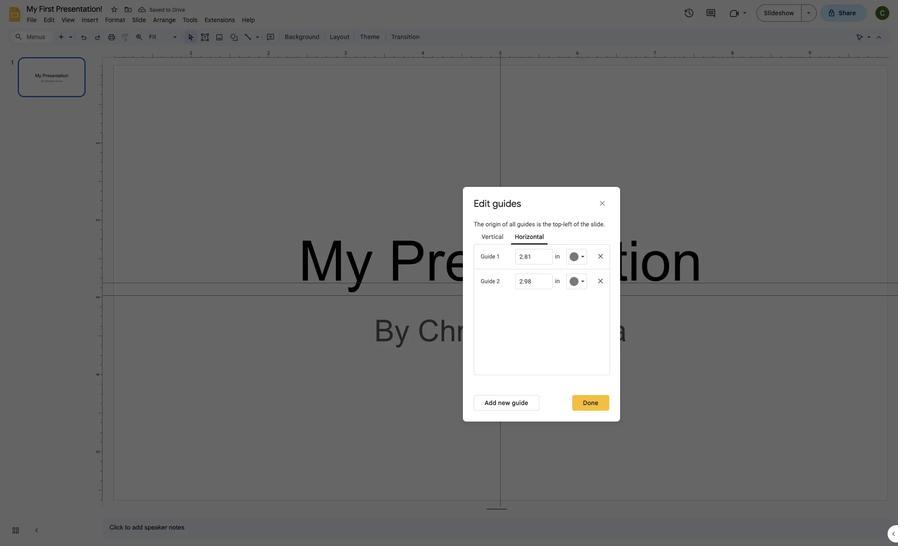Task type: locate. For each thing, give the bounding box(es) containing it.
0 vertical spatial in
[[555, 253, 560, 260]]

Guide 1, measured in inches field
[[516, 249, 553, 265]]

menu bar
[[23, 11, 259, 26]]

alert
[[474, 377, 609, 385]]

saved to drive button
[[136, 3, 187, 16]]

transition
[[391, 33, 420, 41]]

tab list
[[474, 229, 609, 245]]

0 vertical spatial guide
[[481, 254, 495, 260]]

1 guide from the top
[[481, 254, 495, 260]]

Rename text field
[[23, 3, 107, 14]]

in
[[555, 253, 560, 260], [555, 278, 560, 285]]

1 vertical spatial in
[[555, 278, 560, 285]]

guide 2
[[481, 278, 500, 285]]

the
[[543, 221, 551, 228], [581, 221, 589, 228]]

1 horizontal spatial of
[[574, 221, 579, 228]]

1 vertical spatial guide
[[481, 278, 495, 285]]

0 horizontal spatial of
[[502, 221, 508, 228]]

the right is
[[543, 221, 551, 228]]

in right guide 2, measured in inches field
[[555, 278, 560, 285]]

navigation
[[0, 49, 96, 547]]

0 horizontal spatial the
[[543, 221, 551, 228]]

2 in from the top
[[555, 278, 560, 285]]

guides inside heading
[[493, 198, 521, 210]]

drive
[[172, 6, 185, 13]]

theme
[[360, 33, 380, 41]]

guides left is
[[517, 221, 535, 228]]

the
[[474, 221, 484, 228]]

horizontal tab
[[511, 232, 548, 245]]

1 in from the top
[[555, 253, 560, 260]]

1 horizontal spatial the
[[581, 221, 589, 228]]

of
[[502, 221, 508, 228], [574, 221, 579, 228]]

1 the from the left
[[543, 221, 551, 228]]

guides up all on the right of page
[[493, 198, 521, 210]]

Guide 2, measured in inches field
[[516, 274, 553, 290]]

mode and view toolbar
[[853, 28, 886, 46]]

2 the from the left
[[581, 221, 589, 228]]

the left slide.
[[581, 221, 589, 228]]

tab list containing vertical
[[474, 229, 609, 245]]

Star checkbox
[[108, 3, 120, 16]]

0 vertical spatial guides
[[493, 198, 521, 210]]

2 guide from the top
[[481, 278, 495, 285]]

guides
[[493, 198, 521, 210], [517, 221, 535, 228]]

guide left the "2"
[[481, 278, 495, 285]]

all
[[509, 221, 516, 228]]

main toolbar
[[54, 30, 424, 43]]

navigation inside the "edit guides" application
[[0, 49, 96, 547]]

done
[[583, 399, 599, 407]]

vertical tab
[[478, 232, 507, 244]]

add new guide
[[485, 399, 528, 407]]

1
[[497, 254, 500, 260]]

edit
[[474, 198, 490, 210]]

edit guides application
[[0, 0, 898, 547]]

guide
[[481, 254, 495, 260], [481, 278, 495, 285]]

in right guide 1, measured in inches field
[[555, 253, 560, 260]]

of left all on the right of page
[[502, 221, 508, 228]]

1 of from the left
[[502, 221, 508, 228]]

guide left 1
[[481, 254, 495, 260]]

add new guide button
[[474, 396, 539, 411]]

new
[[498, 399, 510, 407]]

of right left at the right top of the page
[[574, 221, 579, 228]]



Task type: vqa. For each thing, say whether or not it's contained in the screenshot.
2nd the from the right
yes



Task type: describe. For each thing, give the bounding box(es) containing it.
tab list inside edit guides dialog
[[474, 229, 609, 245]]

theme button
[[356, 30, 384, 43]]

transition button
[[387, 30, 424, 43]]

origin
[[486, 221, 501, 228]]

horizontal
[[515, 233, 544, 241]]

edit guides dialog
[[463, 187, 620, 422]]

guide 1
[[481, 254, 500, 260]]

background button
[[281, 30, 323, 43]]

add
[[485, 399, 497, 407]]

in for guide 2
[[555, 278, 560, 285]]

the origin of all guides is the top-left of the slide.
[[474, 221, 605, 228]]

Menus field
[[11, 31, 54, 43]]

guide
[[512, 399, 528, 407]]

guide for guide 2
[[481, 278, 495, 285]]

edit guides heading
[[474, 198, 561, 210]]

share. private to only me. image
[[828, 9, 835, 17]]

saved to drive
[[149, 6, 185, 13]]

alert inside edit guides dialog
[[474, 377, 609, 385]]

2
[[497, 278, 500, 285]]

done button
[[572, 396, 609, 411]]

is
[[537, 221, 541, 228]]

vertical
[[482, 233, 504, 241]]

background
[[285, 33, 319, 41]]

2 of from the left
[[574, 221, 579, 228]]

top-
[[553, 221, 563, 228]]

left
[[563, 221, 572, 228]]

slide.
[[591, 221, 605, 228]]

1 vertical spatial guides
[[517, 221, 535, 228]]

edit guides
[[474, 198, 521, 210]]

menu bar inside menu bar 'banner'
[[23, 11, 259, 26]]

in for guide 1
[[555, 253, 560, 260]]

guide for guide 1
[[481, 254, 495, 260]]

menu bar banner
[[0, 0, 898, 547]]

saved
[[149, 6, 165, 13]]

to
[[166, 6, 171, 13]]



